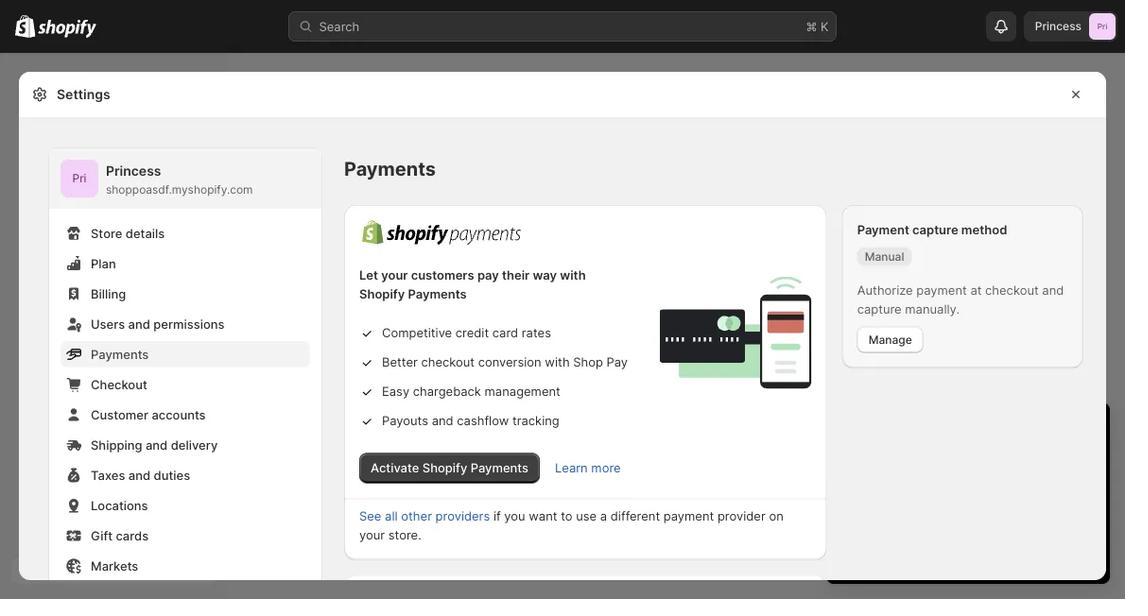 Task type: locate. For each thing, give the bounding box(es) containing it.
providers
[[436, 509, 490, 524]]

1 horizontal spatial payment
[[916, 283, 967, 298]]

payment
[[857, 222, 909, 237]]

0 vertical spatial checkout
[[985, 283, 1039, 298]]

activate
[[371, 461, 419, 476]]

princess image inside shop settings menu element
[[61, 160, 98, 198]]

1 horizontal spatial capture
[[912, 222, 958, 237]]

see all other providers
[[359, 509, 490, 524]]

cards
[[116, 529, 149, 543]]

rates
[[522, 326, 551, 340]]

manually.
[[905, 302, 960, 317]]

1 vertical spatial your
[[359, 528, 385, 543]]

credit
[[456, 326, 489, 340]]

and for users and permissions
[[128, 317, 150, 331]]

payment up manually. in the bottom of the page
[[916, 283, 967, 298]]

shopify down let
[[359, 287, 405, 302]]

1 vertical spatial with
[[545, 355, 570, 370]]

princess inside princess shoppoasdf.myshopify.com
[[106, 163, 161, 179]]

princess for princess
[[1035, 19, 1082, 33]]

your down see at the bottom left of the page
[[359, 528, 385, 543]]

capture
[[912, 222, 958, 237], [857, 302, 902, 317]]

capture inside authorize payment at checkout and capture manually.
[[857, 302, 902, 317]]

0 horizontal spatial checkout
[[421, 355, 475, 370]]

and for taxes and duties
[[128, 468, 150, 483]]

checkout right at
[[985, 283, 1039, 298]]

duties
[[154, 468, 190, 483]]

and down 'customer accounts'
[[146, 438, 168, 452]]

princess for princess shoppoasdf.myshopify.com
[[106, 163, 161, 179]]

shopify inside button
[[422, 461, 467, 476]]

learn more link
[[555, 461, 621, 476]]

1 horizontal spatial princess
[[1035, 19, 1082, 33]]

princess
[[1035, 19, 1082, 33], [106, 163, 161, 179]]

shipping and delivery
[[91, 438, 218, 452]]

princess image
[[1089, 13, 1116, 40], [61, 160, 98, 198]]

permissions
[[153, 317, 224, 331]]

taxes and duties
[[91, 468, 190, 483]]

shopify
[[359, 287, 405, 302], [422, 461, 467, 476]]

billing
[[91, 286, 126, 301]]

0 horizontal spatial payment
[[664, 509, 714, 524]]

learn more
[[555, 461, 621, 476]]

better
[[382, 355, 418, 370]]

checkout
[[985, 283, 1039, 298], [421, 355, 475, 370]]

your
[[381, 268, 408, 283], [359, 528, 385, 543]]

shopify image
[[15, 15, 35, 38], [38, 19, 97, 38]]

taxes and duties link
[[61, 462, 310, 489]]

payments link
[[61, 341, 310, 368]]

a
[[600, 509, 607, 524]]

and inside authorize payment at checkout and capture manually.
[[1042, 283, 1064, 298]]

users
[[91, 317, 125, 331]]

and right users
[[128, 317, 150, 331]]

taxes
[[91, 468, 125, 483]]

manage button
[[857, 327, 923, 353]]

⌘ k
[[806, 19, 829, 34]]

provider
[[718, 509, 766, 524]]

0 horizontal spatial capture
[[857, 302, 902, 317]]

0 vertical spatial princess
[[1035, 19, 1082, 33]]

payment capture method
[[857, 222, 1007, 237]]

capture down authorize
[[857, 302, 902, 317]]

to
[[561, 509, 573, 524]]

1 day left in your trial element
[[826, 452, 1110, 584]]

1 vertical spatial capture
[[857, 302, 902, 317]]

your right let
[[381, 268, 408, 283]]

payment
[[916, 283, 967, 298], [664, 509, 714, 524]]

payment inside if you want to use a different payment provider on your store.
[[664, 509, 714, 524]]

payments
[[344, 157, 436, 181], [408, 287, 467, 302], [91, 347, 149, 362], [471, 461, 529, 476]]

princess shoppoasdf.myshopify.com
[[106, 163, 253, 197]]

1 vertical spatial princess
[[106, 163, 161, 179]]

shoppoasdf.myshopify.com
[[106, 183, 253, 197]]

see all other providers link
[[359, 509, 490, 524]]

cashflow
[[457, 414, 509, 428]]

settings
[[57, 87, 110, 103]]

shopify right activate on the left bottom of the page
[[422, 461, 467, 476]]

1 vertical spatial payment
[[664, 509, 714, 524]]

manual
[[865, 250, 904, 263]]

0 vertical spatial shopify
[[359, 287, 405, 302]]

tracking
[[512, 414, 559, 428]]

store details link
[[61, 220, 310, 247]]

payments up checkout
[[91, 347, 149, 362]]

authorize
[[857, 283, 913, 298]]

and right 'taxes'
[[128, 468, 150, 483]]

payment left provider
[[664, 509, 714, 524]]

1 vertical spatial princess image
[[61, 160, 98, 198]]

0 vertical spatial your
[[381, 268, 408, 283]]

checkout up chargeback
[[421, 355, 475, 370]]

1 horizontal spatial shopify
[[422, 461, 467, 476]]

0 vertical spatial with
[[560, 268, 586, 283]]

easy chargeback management
[[382, 384, 561, 399]]

with left shop in the bottom of the page
[[545, 355, 570, 370]]

method
[[961, 222, 1007, 237]]

1 vertical spatial checkout
[[421, 355, 475, 370]]

0 horizontal spatial shopify
[[359, 287, 405, 302]]

payments down customers
[[408, 287, 467, 302]]

1 vertical spatial shopify
[[422, 461, 467, 476]]

⌘
[[806, 19, 817, 34]]

activate shopify payments
[[371, 461, 529, 476]]

payments up "shopify payments" image
[[344, 157, 436, 181]]

plan link
[[61, 251, 310, 277]]

if you want to use a different payment provider on your store.
[[359, 509, 784, 543]]

accounts
[[152, 408, 206, 422]]

0 horizontal spatial princess image
[[61, 160, 98, 198]]

and right at
[[1042, 283, 1064, 298]]

details
[[126, 226, 165, 241]]

checkout
[[91, 377, 147, 392]]

1 horizontal spatial princess image
[[1089, 13, 1116, 40]]

0 horizontal spatial princess
[[106, 163, 161, 179]]

1 horizontal spatial checkout
[[985, 283, 1039, 298]]

shopify inside let your customers pay their way with shopify payments
[[359, 287, 405, 302]]

0 vertical spatial payment
[[916, 283, 967, 298]]

payments up the if
[[471, 461, 529, 476]]

with right way
[[560, 268, 586, 283]]

chargeback
[[413, 384, 481, 399]]

and down chargeback
[[432, 414, 454, 428]]

with inside let your customers pay their way with shopify payments
[[560, 268, 586, 283]]

users and permissions link
[[61, 311, 310, 338]]

conversion
[[478, 355, 541, 370]]

delivery
[[171, 438, 218, 452]]

pay
[[607, 355, 628, 370]]

store.
[[388, 528, 421, 543]]

learn
[[555, 461, 588, 476]]

let your customers pay their way with shopify payments
[[359, 268, 586, 302]]

with
[[560, 268, 586, 283], [545, 355, 570, 370]]

capture left method at top right
[[912, 222, 958, 237]]

dialog
[[1114, 72, 1125, 581]]



Task type: describe. For each thing, give the bounding box(es) containing it.
0 vertical spatial princess image
[[1089, 13, 1116, 40]]

gift
[[91, 529, 113, 543]]

users and permissions
[[91, 317, 224, 331]]

markets link
[[61, 553, 310, 580]]

customers
[[411, 268, 474, 283]]

if
[[493, 509, 501, 524]]

all
[[385, 509, 398, 524]]

different
[[611, 509, 660, 524]]

billing link
[[61, 281, 310, 307]]

search
[[319, 19, 360, 34]]

you
[[504, 509, 525, 524]]

settings dialog
[[19, 72, 1106, 599]]

shopify payments image
[[359, 220, 524, 246]]

markets
[[91, 559, 138, 573]]

locations
[[91, 498, 148, 513]]

1 horizontal spatial shopify image
[[38, 19, 97, 38]]

store
[[91, 226, 122, 241]]

management
[[485, 384, 561, 399]]

k
[[821, 19, 829, 34]]

at
[[970, 283, 982, 298]]

use
[[576, 509, 597, 524]]

pri button
[[61, 160, 98, 198]]

payouts
[[382, 414, 428, 428]]

shop settings menu element
[[49, 148, 321, 599]]

0 vertical spatial capture
[[912, 222, 958, 237]]

shipping and delivery link
[[61, 432, 310, 459]]

their
[[502, 268, 530, 283]]

and for payouts and cashflow tracking
[[432, 414, 454, 428]]

easy
[[382, 384, 410, 399]]

manage
[[869, 333, 912, 347]]

customer accounts link
[[61, 402, 310, 428]]

let
[[359, 268, 378, 283]]

payment inside authorize payment at checkout and capture manually.
[[916, 283, 967, 298]]

better checkout conversion with shop pay
[[382, 355, 628, 370]]

0 horizontal spatial shopify image
[[15, 15, 35, 38]]

checkout inside authorize payment at checkout and capture manually.
[[985, 283, 1039, 298]]

your inside if you want to use a different payment provider on your store.
[[359, 528, 385, 543]]

other
[[401, 509, 432, 524]]

gift cards link
[[61, 523, 310, 549]]

competitive
[[382, 326, 452, 340]]

activate shopify payments button
[[359, 453, 540, 484]]

see
[[359, 509, 381, 524]]

payments inside button
[[471, 461, 529, 476]]

store details
[[91, 226, 165, 241]]

customer accounts
[[91, 408, 206, 422]]

customer
[[91, 408, 148, 422]]

authorize payment at checkout and capture manually.
[[857, 283, 1064, 317]]

shipping
[[91, 438, 142, 452]]

pay
[[477, 268, 499, 283]]

shop
[[573, 355, 603, 370]]

competitive credit card rates
[[382, 326, 551, 340]]

card
[[492, 326, 518, 340]]

plan
[[91, 256, 116, 271]]

checkout link
[[61, 372, 310, 398]]

want
[[529, 509, 557, 524]]

on
[[769, 509, 784, 524]]

locations link
[[61, 493, 310, 519]]

payments inside let your customers pay their way with shopify payments
[[408, 287, 467, 302]]

and for shipping and delivery
[[146, 438, 168, 452]]

way
[[533, 268, 557, 283]]

your inside let your customers pay their way with shopify payments
[[381, 268, 408, 283]]

gift cards
[[91, 529, 149, 543]]

more
[[591, 461, 621, 476]]

payouts and cashflow tracking
[[382, 414, 559, 428]]

payments inside shop settings menu element
[[91, 347, 149, 362]]



Task type: vqa. For each thing, say whether or not it's contained in the screenshot.
Princess in the Princess Shoppoasdf.Myshopify.Com
yes



